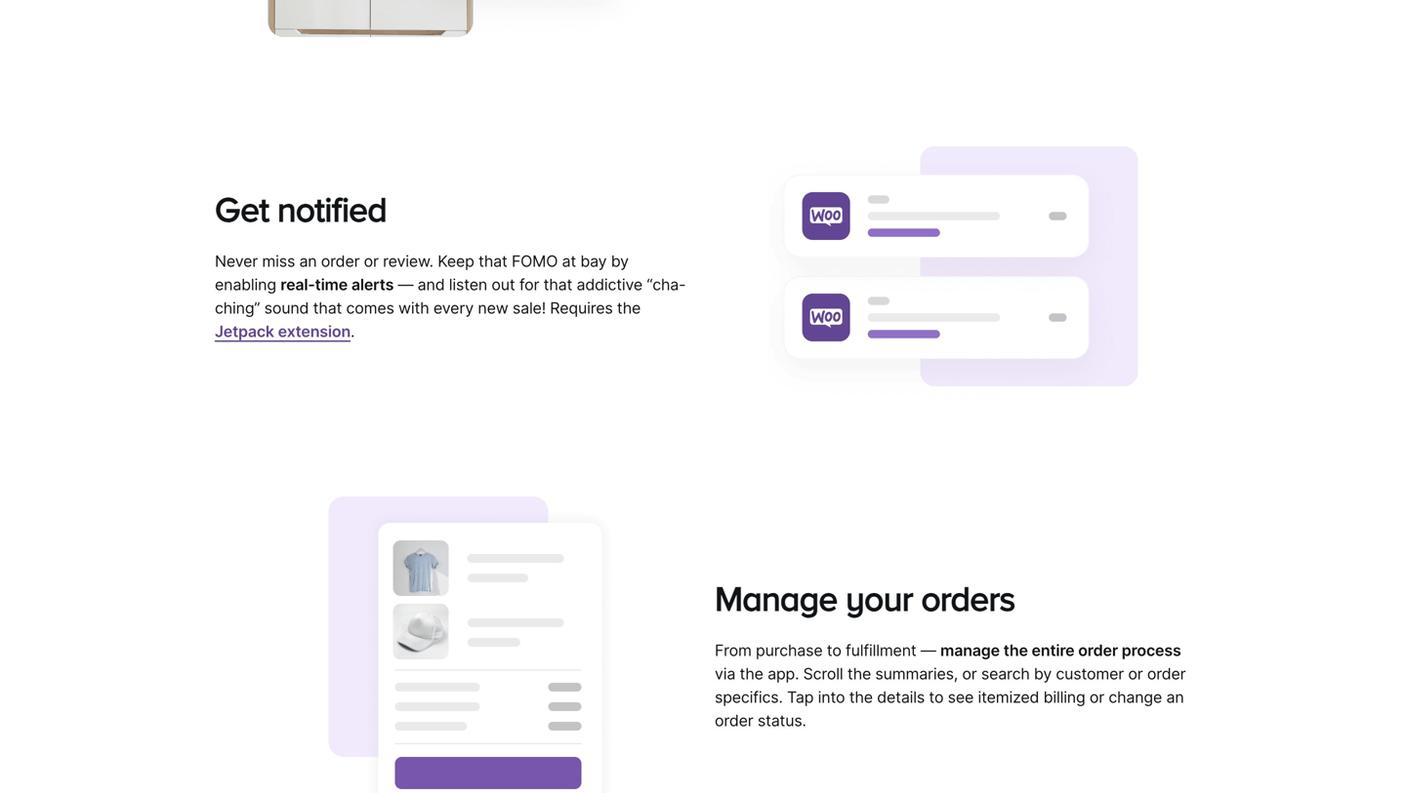 Task type: vqa. For each thing, say whether or not it's contained in the screenshot.
medium
no



Task type: describe. For each thing, give the bounding box(es) containing it.
notified
[[277, 190, 387, 228]]

from
[[715, 641, 752, 660]]

"cha-
[[647, 275, 686, 294]]

requires
[[550, 299, 613, 318]]

customer
[[1056, 665, 1124, 684]]

process
[[1122, 641, 1181, 660]]

an inside the never miss an order or review. keep that fomo at bay by enabling
[[299, 252, 317, 271]]

by inside from purchase to fulfillment — manage the entire order process via the app. scroll the summaries, or search by customer or order specifics. tap into the details to see itemized billing or change an order status.
[[1034, 665, 1052, 684]]

itemized
[[978, 688, 1039, 707]]

billing
[[1044, 688, 1086, 707]]

tap
[[787, 688, 814, 707]]

alerts
[[351, 275, 394, 294]]

by inside the never miss an order or review. keep that fomo at bay by enabling
[[611, 252, 629, 271]]

order down specifics.
[[715, 712, 754, 731]]

and
[[418, 275, 445, 294]]

get notified
[[215, 190, 387, 228]]

order down process
[[1147, 665, 1186, 684]]

1 vertical spatial that
[[544, 275, 572, 294]]

1 vertical spatial to
[[929, 688, 944, 707]]

— and listen out for that addictive "cha- ching" sound that comes with every new sale! requires the jetpack extension .
[[215, 275, 686, 341]]

the inside — and listen out for that addictive "cha- ching" sound that comes with every new sale! requires the jetpack extension .
[[617, 299, 641, 318]]

0 horizontal spatial to
[[827, 641, 842, 660]]

out
[[492, 275, 515, 294]]

sound
[[264, 299, 309, 318]]

scroll
[[803, 665, 843, 684]]

see
[[948, 688, 974, 707]]

never
[[215, 252, 258, 271]]

real-time alerts
[[281, 275, 394, 294]]

search
[[981, 665, 1030, 684]]

the up specifics.
[[740, 665, 764, 684]]

manage
[[715, 579, 838, 618]]

bay
[[580, 252, 607, 271]]

comes
[[346, 299, 394, 318]]

details
[[877, 688, 925, 707]]

with
[[398, 299, 429, 318]]

or inside the never miss an order or review. keep that fomo at bay by enabling
[[364, 252, 379, 271]]

or down manage
[[962, 665, 977, 684]]

an inside from purchase to fulfillment — manage the entire order process via the app. scroll the summaries, or search by customer or order specifics. tap into the details to see itemized billing or change an order status.
[[1167, 688, 1184, 707]]

2 vertical spatial that
[[313, 299, 342, 318]]

every
[[434, 299, 474, 318]]

.
[[351, 322, 355, 341]]



Task type: locate. For each thing, give the bounding box(es) containing it.
1 vertical spatial an
[[1167, 688, 1184, 707]]

the up search
[[1004, 641, 1028, 660]]

for
[[519, 275, 539, 294]]

the
[[617, 299, 641, 318], [1004, 641, 1028, 660], [740, 665, 764, 684], [848, 665, 871, 684], [849, 688, 873, 707]]

by
[[611, 252, 629, 271], [1034, 665, 1052, 684]]

2 horizontal spatial that
[[544, 275, 572, 294]]

order up customer
[[1078, 641, 1118, 660]]

manage
[[940, 641, 1000, 660]]

that inside the never miss an order or review. keep that fomo at bay by enabling
[[479, 252, 507, 271]]

or up change
[[1128, 665, 1143, 684]]

via
[[715, 665, 736, 684]]

that up out
[[479, 252, 507, 271]]

sale!
[[513, 299, 546, 318]]

app.
[[768, 665, 799, 684]]

manage your orders
[[715, 579, 1015, 618]]

into
[[818, 688, 845, 707]]

your
[[846, 579, 913, 618]]

change
[[1109, 688, 1162, 707]]

1 vertical spatial by
[[1034, 665, 1052, 684]]

— inside from purchase to fulfillment — manage the entire order process via the app. scroll the summaries, or search by customer or order specifics. tap into the details to see itemized billing or change an order status.
[[921, 641, 936, 660]]

1 horizontal spatial —
[[921, 641, 936, 660]]

new
[[478, 299, 508, 318]]

0 vertical spatial —
[[398, 275, 413, 294]]

get
[[215, 190, 269, 228]]

miss
[[262, 252, 295, 271]]

1 horizontal spatial by
[[1034, 665, 1052, 684]]

—
[[398, 275, 413, 294], [921, 641, 936, 660]]

purchase
[[756, 641, 823, 660]]

the right into
[[849, 688, 873, 707]]

status.
[[758, 712, 806, 731]]

to left "see" in the bottom right of the page
[[929, 688, 944, 707]]

at
[[562, 252, 576, 271]]

fomo
[[512, 252, 558, 271]]

that down at
[[544, 275, 572, 294]]

time
[[315, 275, 348, 294]]

0 horizontal spatial an
[[299, 252, 317, 271]]

an
[[299, 252, 317, 271], [1167, 688, 1184, 707]]

— up summaries,
[[921, 641, 936, 660]]

ching"
[[215, 299, 260, 318]]

order
[[321, 252, 360, 271], [1078, 641, 1118, 660], [1147, 665, 1186, 684], [715, 712, 754, 731]]

to up scroll
[[827, 641, 842, 660]]

or up alerts
[[364, 252, 379, 271]]

0 vertical spatial that
[[479, 252, 507, 271]]

order up the real-time alerts
[[321, 252, 360, 271]]

an right change
[[1167, 688, 1184, 707]]

review.
[[383, 252, 434, 271]]

0 vertical spatial an
[[299, 252, 317, 271]]

entire
[[1032, 641, 1075, 660]]

orders
[[921, 579, 1015, 618]]

1 vertical spatial —
[[921, 641, 936, 660]]

summaries,
[[875, 665, 958, 684]]

0 horizontal spatial that
[[313, 299, 342, 318]]

1 horizontal spatial to
[[929, 688, 944, 707]]

addictive
[[577, 275, 643, 294]]

the down addictive
[[617, 299, 641, 318]]

0 horizontal spatial —
[[398, 275, 413, 294]]

extension
[[278, 322, 351, 341]]

1 horizontal spatial an
[[1167, 688, 1184, 707]]

that
[[479, 252, 507, 271], [544, 275, 572, 294], [313, 299, 342, 318]]

by up addictive
[[611, 252, 629, 271]]

0 horizontal spatial by
[[611, 252, 629, 271]]

specifics.
[[715, 688, 783, 707]]

jetpack
[[215, 322, 274, 341]]

an up real-
[[299, 252, 317, 271]]

to
[[827, 641, 842, 660], [929, 688, 944, 707]]

real-
[[281, 275, 315, 294]]

from purchase to fulfillment — manage the entire order process via the app. scroll the summaries, or search by customer or order specifics. tap into the details to see itemized billing or change an order status.
[[715, 641, 1186, 731]]

order inside the never miss an order or review. keep that fomo at bay by enabling
[[321, 252, 360, 271]]

— down review.
[[398, 275, 413, 294]]

jetpack extension link
[[215, 322, 351, 341]]

0 vertical spatial by
[[611, 252, 629, 271]]

listen
[[449, 275, 487, 294]]

or
[[364, 252, 379, 271], [962, 665, 977, 684], [1128, 665, 1143, 684], [1090, 688, 1105, 707]]

0 vertical spatial to
[[827, 641, 842, 660]]

by down the "entire"
[[1034, 665, 1052, 684]]

enabling
[[215, 275, 276, 294]]

the down fulfillment
[[848, 665, 871, 684]]

or down customer
[[1090, 688, 1105, 707]]

that down time
[[313, 299, 342, 318]]

fulfillment
[[846, 641, 917, 660]]

never miss an order or review. keep that fomo at bay by enabling
[[215, 252, 629, 294]]

keep
[[438, 252, 474, 271]]

1 horizontal spatial that
[[479, 252, 507, 271]]

— inside — and listen out for that addictive "cha- ching" sound that comes with every new sale! requires the jetpack extension .
[[398, 275, 413, 294]]



